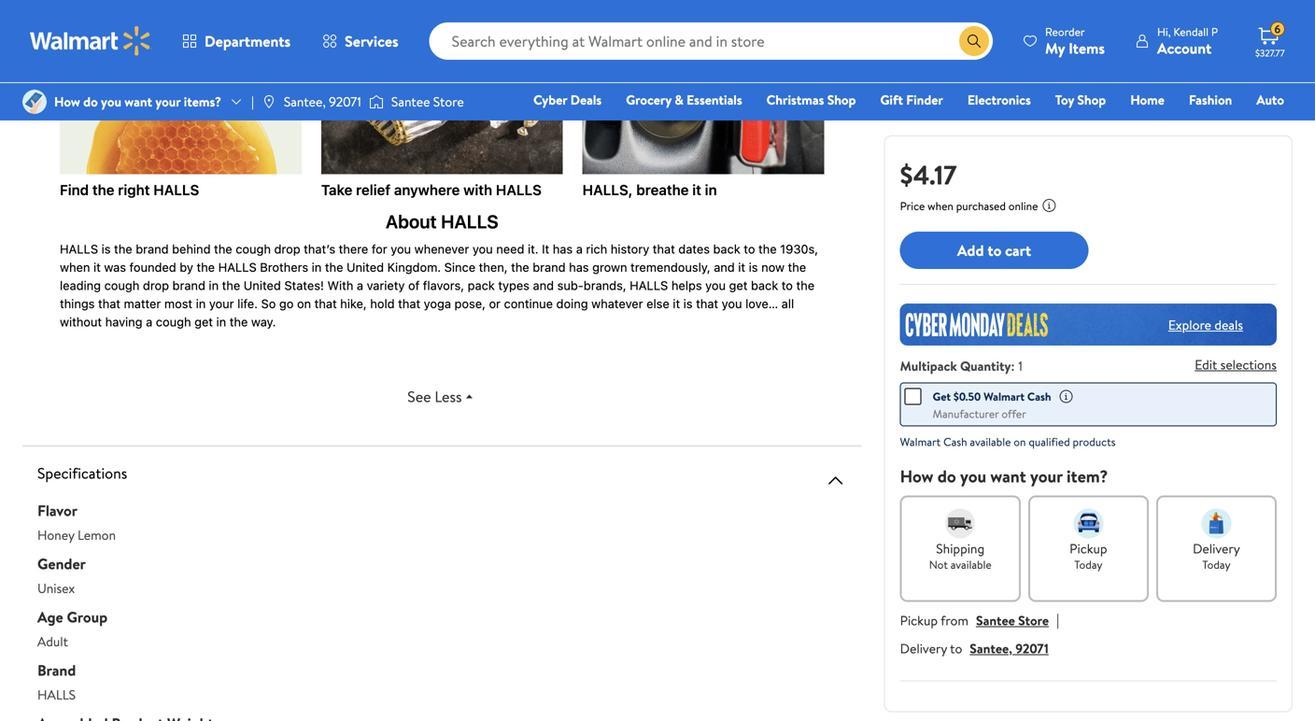 Task type: vqa. For each thing, say whether or not it's contained in the screenshot.
Card
no



Task type: locate. For each thing, give the bounding box(es) containing it.
auto link
[[1249, 90, 1294, 110]]

today down intent image for delivery
[[1203, 557, 1231, 573]]

legal information image
[[1042, 198, 1057, 213]]

how down manufacturer
[[901, 465, 934, 488]]

1
[[1019, 357, 1023, 375]]

how for how do you want your items?
[[54, 92, 80, 111]]

1 vertical spatial your
[[1031, 465, 1063, 488]]

0 horizontal spatial want
[[125, 92, 152, 111]]

santee inside pickup from santee store | delivery to santee, 92071
[[977, 612, 1016, 630]]

0 horizontal spatial santee
[[392, 92, 430, 111]]

1 horizontal spatial 92071
[[1016, 640, 1049, 658]]

1 horizontal spatial you
[[961, 465, 987, 488]]

1 horizontal spatial do
[[938, 465, 957, 488]]

1 vertical spatial how
[[901, 465, 934, 488]]

pickup inside pickup from santee store | delivery to santee, 92071
[[901, 612, 938, 630]]

today down the intent image for pickup
[[1075, 557, 1103, 573]]

1 horizontal spatial to
[[988, 240, 1002, 261]]

price
[[901, 198, 926, 214]]

christmas shop
[[767, 91, 857, 109]]

walmart image
[[30, 26, 151, 56]]

1 vertical spatial to
[[951, 640, 963, 658]]

0 horizontal spatial santee,
[[284, 92, 326, 111]]

walmart
[[984, 389, 1025, 405], [901, 434, 941, 450]]

1 today from the left
[[1075, 557, 1103, 573]]

grocery & essentials link
[[618, 90, 751, 110]]

1 vertical spatial pickup
[[901, 612, 938, 630]]

0 vertical spatial 92071
[[329, 92, 362, 111]]

reorder
[[1046, 24, 1086, 40]]

0 horizontal spatial shop
[[828, 91, 857, 109]]

1 horizontal spatial how
[[901, 465, 934, 488]]

gift finder link
[[872, 90, 952, 110]]

0 vertical spatial store
[[433, 92, 464, 111]]

today inside pickup today
[[1075, 557, 1103, 573]]

shop up registry
[[1078, 91, 1107, 109]]

0 horizontal spatial your
[[155, 92, 181, 111]]

0 horizontal spatial how
[[54, 92, 80, 111]]

pickup from santee store | delivery to santee, 92071
[[901, 610, 1060, 658]]

how
[[54, 92, 80, 111], [901, 465, 934, 488]]

your down qualified
[[1031, 465, 1063, 488]]

deals
[[1215, 316, 1244, 334]]

 image left santee, 92071 in the left of the page
[[262, 94, 276, 109]]

1 vertical spatial delivery
[[901, 640, 948, 658]]

edit selections button
[[1196, 355, 1278, 374]]

 image for santee store
[[369, 93, 384, 111]]

available left on
[[971, 434, 1012, 450]]

flavor honey lemon gender unisex age group adult brand halls
[[37, 500, 116, 704]]

grocery & essentials
[[626, 91, 743, 109]]

delivery down from
[[901, 640, 948, 658]]

christmas shop link
[[759, 90, 865, 110]]

grocery
[[626, 91, 672, 109]]

|
[[251, 92, 254, 111], [1057, 610, 1060, 630]]

reorder my items
[[1046, 24, 1106, 58]]

lemon
[[78, 526, 116, 544]]

walmart up offer on the right bottom of the page
[[984, 389, 1025, 405]]

price when purchased online
[[901, 198, 1039, 214]]

shop
[[828, 91, 857, 109], [1078, 91, 1107, 109]]

0 vertical spatial santee
[[392, 92, 430, 111]]

do
[[83, 92, 98, 111], [938, 465, 957, 488]]

cash left show walmart cash details image
[[1028, 389, 1052, 405]]

explore deals link
[[1162, 308, 1251, 341]]

available inside shipping not available
[[951, 557, 992, 573]]

to inside pickup from santee store | delivery to santee, 92071
[[951, 640, 963, 658]]

1 horizontal spatial santee,
[[970, 640, 1013, 658]]

walmart down get $0.50 walmart cash "option"
[[901, 434, 941, 450]]

 image
[[369, 93, 384, 111], [262, 94, 276, 109]]

1 horizontal spatial cash
[[1028, 389, 1052, 405]]

santee, down services dropdown button
[[284, 92, 326, 111]]

santee,
[[284, 92, 326, 111], [970, 640, 1013, 658]]

1 vertical spatial walmart
[[901, 434, 941, 450]]

add to cart button
[[901, 232, 1089, 269]]

1 vertical spatial available
[[951, 557, 992, 573]]

| right santee store button
[[1057, 610, 1060, 630]]

how down the walmart image
[[54, 92, 80, 111]]

add to cart
[[958, 240, 1032, 261]]

hi, kendall p account
[[1158, 24, 1219, 58]]

store inside pickup from santee store | delivery to santee, 92071
[[1019, 612, 1050, 630]]

not
[[930, 557, 949, 573]]

0 vertical spatial how
[[54, 92, 80, 111]]

0 vertical spatial walmart
[[984, 389, 1025, 405]]

1 vertical spatial santee
[[977, 612, 1016, 630]]

deals
[[571, 91, 602, 109]]

1 horizontal spatial shop
[[1078, 91, 1107, 109]]

want
[[125, 92, 152, 111], [991, 465, 1027, 488]]

1 vertical spatial store
[[1019, 612, 1050, 630]]

santee, down santee store button
[[970, 640, 1013, 658]]

shop for christmas shop
[[828, 91, 857, 109]]

shipping
[[937, 540, 985, 558]]

cyber
[[534, 91, 568, 109]]

want left items? on the left of the page
[[125, 92, 152, 111]]

0 horizontal spatial pickup
[[901, 612, 938, 630]]

0 horizontal spatial do
[[83, 92, 98, 111]]

0 vertical spatial pickup
[[1070, 540, 1108, 558]]

2 shop from the left
[[1078, 91, 1107, 109]]

 image for santee, 92071
[[262, 94, 276, 109]]

group
[[67, 607, 108, 628]]

pickup
[[1070, 540, 1108, 558], [901, 612, 938, 630]]

today inside delivery today
[[1203, 557, 1231, 573]]

1 horizontal spatial |
[[1057, 610, 1060, 630]]

electronics link
[[960, 90, 1040, 110]]

home
[[1131, 91, 1165, 109]]

you down walmart cash available on qualified products
[[961, 465, 987, 488]]

p
[[1212, 24, 1219, 40]]

want down walmart cash available on qualified products
[[991, 465, 1027, 488]]

 image
[[22, 90, 47, 114]]

1 vertical spatial do
[[938, 465, 957, 488]]

on
[[1014, 434, 1027, 450]]

2 today from the left
[[1203, 557, 1231, 573]]

home link
[[1123, 90, 1174, 110]]

pickup down the intent image for pickup
[[1070, 540, 1108, 558]]

get $0.50 walmart cash walmart plus, element
[[905, 387, 1052, 406]]

your
[[155, 92, 181, 111], [1031, 465, 1063, 488]]

to inside button
[[988, 240, 1002, 261]]

1 vertical spatial cash
[[944, 434, 968, 450]]

do down the walmart image
[[83, 92, 98, 111]]

0 vertical spatial available
[[971, 434, 1012, 450]]

to left cart on the top of page
[[988, 240, 1002, 261]]

manufacturer offer
[[933, 406, 1027, 422]]

santee up santee, 92071 button
[[977, 612, 1016, 630]]

gender
[[37, 554, 86, 574]]

0 horizontal spatial walmart
[[901, 434, 941, 450]]

1 horizontal spatial want
[[991, 465, 1027, 488]]

available for shipping
[[951, 557, 992, 573]]

search icon image
[[967, 34, 982, 49]]

how do you want your item?
[[901, 465, 1109, 488]]

| right items? on the left of the page
[[251, 92, 254, 111]]

1 vertical spatial |
[[1057, 610, 1060, 630]]

0 vertical spatial cash
[[1028, 389, 1052, 405]]

store
[[433, 92, 464, 111], [1019, 612, 1050, 630]]

today
[[1075, 557, 1103, 573], [1203, 557, 1231, 573]]

92071 down services dropdown button
[[329, 92, 362, 111]]

registry link
[[1061, 116, 1126, 136]]

1 vertical spatial 92071
[[1016, 640, 1049, 658]]

0 horizontal spatial delivery
[[901, 640, 948, 658]]

to down from
[[951, 640, 963, 658]]

your left items? on the left of the page
[[155, 92, 181, 111]]

 image left the santee store
[[369, 93, 384, 111]]

1 horizontal spatial  image
[[369, 93, 384, 111]]

you for how do you want your item?
[[961, 465, 987, 488]]

you for how do you want your items?
[[101, 92, 121, 111]]

0 vertical spatial do
[[83, 92, 98, 111]]

1 shop from the left
[[828, 91, 857, 109]]

6
[[1275, 21, 1281, 37]]

unisex
[[37, 579, 75, 598]]

Walmart Site-Wide search field
[[430, 22, 994, 60]]

shop right 'christmas'
[[828, 91, 857, 109]]

1 horizontal spatial store
[[1019, 612, 1050, 630]]

1 horizontal spatial today
[[1203, 557, 1231, 573]]

items?
[[184, 92, 222, 111]]

you down the walmart image
[[101, 92, 121, 111]]

edit selections
[[1196, 355, 1278, 374]]

:
[[1012, 357, 1015, 375]]

how do you want your items?
[[54, 92, 222, 111]]

0 vertical spatial want
[[125, 92, 152, 111]]

$0.50
[[954, 389, 982, 405]]

1 horizontal spatial your
[[1031, 465, 1063, 488]]

today for delivery
[[1203, 557, 1231, 573]]

0 horizontal spatial  image
[[262, 94, 276, 109]]

pickup left from
[[901, 612, 938, 630]]

want for item?
[[991, 465, 1027, 488]]

qualified
[[1029, 434, 1071, 450]]

0 horizontal spatial you
[[101, 92, 121, 111]]

do for how do you want your item?
[[938, 465, 957, 488]]

delivery down intent image for delivery
[[1194, 540, 1241, 558]]

92071 down santee store button
[[1016, 640, 1049, 658]]

to
[[988, 240, 1002, 261], [951, 640, 963, 658]]

cash down manufacturer
[[944, 434, 968, 450]]

available right not
[[951, 557, 992, 573]]

do up intent image for shipping on the right bottom of the page
[[938, 465, 957, 488]]

0 vertical spatial to
[[988, 240, 1002, 261]]

halls
[[37, 686, 76, 704]]

1 horizontal spatial santee
[[977, 612, 1016, 630]]

0 horizontal spatial today
[[1075, 557, 1103, 573]]

santee, inside pickup from santee store | delivery to santee, 92071
[[970, 640, 1013, 658]]

1 horizontal spatial delivery
[[1194, 540, 1241, 558]]

1 vertical spatial want
[[991, 465, 1027, 488]]

0 vertical spatial delivery
[[1194, 540, 1241, 558]]

1 vertical spatial santee,
[[970, 640, 1013, 658]]

1 vertical spatial you
[[961, 465, 987, 488]]

0 vertical spatial you
[[101, 92, 121, 111]]

1 horizontal spatial pickup
[[1070, 540, 1108, 558]]

see less
[[408, 386, 462, 407]]

multipack quantity : 1
[[901, 357, 1023, 375]]

Get $0.50 Walmart Cash checkbox
[[905, 388, 922, 405]]

santee down services
[[392, 92, 430, 111]]

less
[[435, 386, 462, 407]]

0 vertical spatial your
[[155, 92, 181, 111]]

0 horizontal spatial to
[[951, 640, 963, 658]]

when
[[928, 198, 954, 214]]

0 vertical spatial |
[[251, 92, 254, 111]]

your for items?
[[155, 92, 181, 111]]



Task type: describe. For each thing, give the bounding box(es) containing it.
services
[[345, 31, 399, 51]]

show walmart cash details image
[[1059, 389, 1074, 404]]

manufacturer
[[933, 406, 1000, 422]]

cash inside get $0.50 walmart cash walmart plus, element
[[1028, 389, 1052, 405]]

today for pickup
[[1075, 557, 1103, 573]]

items
[[1069, 38, 1106, 58]]

how for how do you want your item?
[[901, 465, 934, 488]]

explore deals
[[1169, 316, 1244, 334]]

multipack
[[901, 357, 958, 375]]

account
[[1158, 38, 1212, 58]]

fashion link
[[1181, 90, 1241, 110]]

one debit
[[1142, 117, 1205, 135]]

santee store
[[392, 92, 464, 111]]

finder
[[907, 91, 944, 109]]

add
[[958, 240, 985, 261]]

flavor
[[37, 500, 78, 521]]

| inside pickup from santee store | delivery to santee, 92071
[[1057, 610, 1060, 630]]

electronics
[[968, 91, 1032, 109]]

honey
[[37, 526, 74, 544]]

christmas
[[767, 91, 825, 109]]

offer
[[1002, 406, 1027, 422]]

toy
[[1056, 91, 1075, 109]]

intent image for delivery image
[[1202, 509, 1232, 539]]

0 horizontal spatial 92071
[[329, 92, 362, 111]]

essentials
[[687, 91, 743, 109]]

specifications
[[37, 463, 127, 484]]

kendall
[[1174, 24, 1209, 40]]

products
[[1073, 434, 1116, 450]]

shop for toy shop
[[1078, 91, 1107, 109]]

Search search field
[[430, 22, 994, 60]]

hi,
[[1158, 24, 1172, 40]]

auto
[[1257, 91, 1285, 109]]

toy shop
[[1056, 91, 1107, 109]]

&
[[675, 91, 684, 109]]

brand
[[37, 660, 76, 681]]

$327.77
[[1256, 47, 1286, 59]]

walmart+
[[1229, 117, 1285, 135]]

edit
[[1196, 355, 1218, 374]]

delivery today
[[1194, 540, 1241, 573]]

cyber deals
[[534, 91, 602, 109]]

toy shop link
[[1047, 90, 1115, 110]]

your for item?
[[1031, 465, 1063, 488]]

quantity
[[961, 357, 1012, 375]]

1 horizontal spatial walmart
[[984, 389, 1025, 405]]

0 horizontal spatial cash
[[944, 434, 968, 450]]

want for items?
[[125, 92, 152, 111]]

delivery inside pickup from santee store | delivery to santee, 92071
[[901, 640, 948, 658]]

age
[[37, 607, 63, 628]]

pickup today
[[1070, 540, 1108, 573]]

departments
[[205, 31, 291, 51]]

santee, 92071 button
[[970, 640, 1049, 658]]

intent image for shipping image
[[946, 509, 976, 539]]

cart
[[1006, 240, 1032, 261]]

get
[[933, 389, 951, 405]]

pickup for pickup today
[[1070, 540, 1108, 558]]

0 horizontal spatial store
[[433, 92, 464, 111]]

0 horizontal spatial |
[[251, 92, 254, 111]]

cyber monday deals image
[[901, 304, 1278, 346]]

walmart cash available on qualified products
[[901, 434, 1116, 450]]

specifications image
[[825, 470, 847, 492]]

my
[[1046, 38, 1066, 58]]

departments button
[[166, 19, 307, 64]]

available for walmart
[[971, 434, 1012, 450]]

fashion
[[1190, 91, 1233, 109]]

santee store button
[[977, 612, 1050, 630]]

shipping not available
[[930, 540, 992, 573]]

auto registry
[[1070, 91, 1285, 135]]

registry
[[1070, 117, 1118, 135]]

item?
[[1067, 465, 1109, 488]]

get $0.50 walmart cash
[[933, 389, 1052, 405]]

adult
[[37, 633, 68, 651]]

walmart+ link
[[1221, 116, 1294, 136]]

online
[[1009, 198, 1039, 214]]

do for how do you want your items?
[[83, 92, 98, 111]]

one
[[1142, 117, 1170, 135]]

gift
[[881, 91, 904, 109]]

debit
[[1173, 117, 1205, 135]]

$4.17
[[901, 157, 957, 193]]

one debit link
[[1133, 116, 1213, 136]]

purchased
[[957, 198, 1006, 214]]

from
[[941, 612, 969, 630]]

intent image for pickup image
[[1074, 509, 1104, 539]]

92071 inside pickup from santee store | delivery to santee, 92071
[[1016, 640, 1049, 658]]

0 vertical spatial santee,
[[284, 92, 326, 111]]

pickup for pickup from santee store | delivery to santee, 92071
[[901, 612, 938, 630]]

cyber deals link
[[525, 90, 610, 110]]

santee, 92071
[[284, 92, 362, 111]]

see
[[408, 386, 431, 407]]



